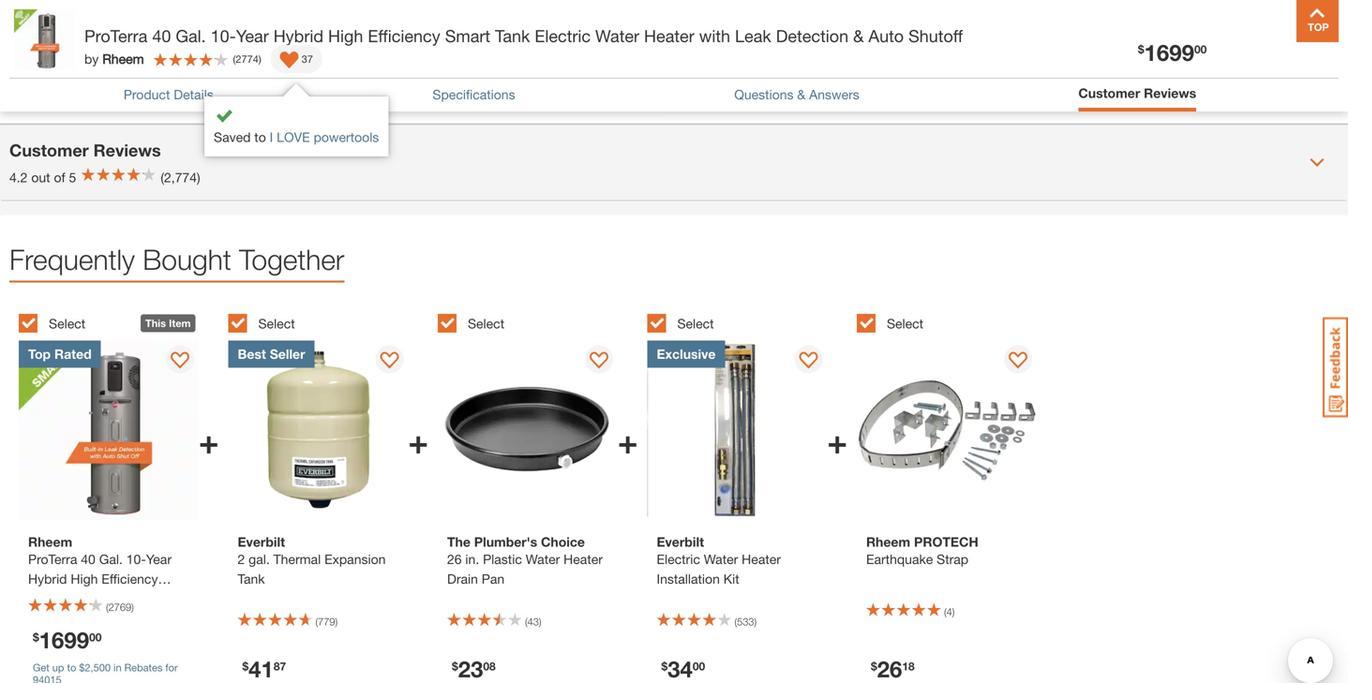 Task type: vqa. For each thing, say whether or not it's contained in the screenshot.
bottommost the by
no



Task type: describe. For each thing, give the bounding box(es) containing it.
( 43 )
[[525, 616, 541, 628]]

37
[[302, 53, 313, 65]]

by rheem
[[84, 51, 144, 67]]

protech
[[914, 534, 978, 550]]

23
[[458, 656, 483, 682]]

$ for everbilt electric water heater installation kit
[[661, 660, 668, 673]]

in.
[[465, 552, 479, 567]]

$ for rheem protech earthquake strap
[[871, 660, 877, 673]]

1699 inside 1 / 5 group
[[39, 627, 89, 653]]

caret image
[[1310, 155, 1325, 170]]

installation
[[657, 571, 720, 587]]

details
[[174, 87, 214, 102]]

18
[[902, 660, 915, 673]]

the
[[447, 534, 470, 550]]

5
[[69, 170, 76, 185]]

08
[[483, 660, 496, 673]]

2 gal. thermal expansion tank image
[[228, 341, 408, 521]]

+ for 3 / 5 group
[[618, 421, 638, 461]]

product details
[[124, 87, 214, 102]]

love
[[277, 129, 310, 145]]

together
[[239, 243, 344, 276]]

00 inside $ 34 00
[[693, 660, 705, 673]]

water inside the plumber's choice 26 in. plastic water heater drain pan
[[526, 552, 560, 567]]

rheem inside rheem protech earthquake strap
[[866, 534, 910, 550]]

( down 10-
[[233, 53, 236, 65]]

10-
[[211, 26, 236, 46]]

2 / 5 group
[[228, 303, 428, 683]]

product
[[124, 87, 170, 102]]

$ 1699 00 inside 1 / 5 group
[[33, 627, 102, 653]]

this
[[145, 317, 166, 330]]

top button
[[1296, 0, 1339, 42]]

(2,774)
[[161, 170, 200, 185]]

this item
[[145, 317, 191, 330]]

2 display image from the left
[[1009, 352, 1027, 371]]

2
[[238, 552, 245, 567]]

choice
[[541, 534, 585, 550]]

year
[[236, 26, 269, 46]]

efficiency
[[368, 26, 440, 46]]

34
[[668, 656, 693, 682]]

drain
[[447, 571, 478, 587]]

2774
[[236, 53, 259, 65]]

green check image
[[214, 106, 235, 127]]

( for 41
[[315, 616, 318, 628]]

heater inside the plumber's choice 26 in. plastic water heater drain pan
[[564, 552, 603, 567]]

1 horizontal spatial heater
[[644, 26, 694, 46]]

) for 23
[[539, 616, 541, 628]]

electric inside everbilt electric water heater installation kit
[[657, 552, 700, 567]]

seller
[[270, 346, 305, 362]]

powertools
[[314, 129, 379, 145]]

saved
[[214, 129, 251, 145]]

4.2
[[9, 170, 28, 185]]

feedback.
[[343, 10, 401, 25]]

how can we improve our product information? provide feedback.
[[19, 10, 401, 25]]

37 button
[[271, 45, 322, 73]]

earthquake strap image
[[857, 341, 1037, 521]]

detection
[[776, 26, 848, 46]]

specifications
[[433, 87, 515, 102]]

1 vertical spatial questions & answers
[[734, 87, 859, 102]]

0 vertical spatial questions
[[9, 63, 91, 83]]

40
[[152, 26, 171, 46]]

$ 41 87
[[242, 656, 286, 682]]

4
[[946, 606, 952, 618]]

26 in. plastic water heater drain pan image
[[438, 341, 618, 521]]

shutoff
[[908, 26, 963, 46]]

$ 26 18
[[871, 656, 915, 682]]

out
[[31, 170, 50, 185]]

auto
[[868, 26, 904, 46]]

top
[[28, 346, 51, 362]]

$ for the plumber's choice 26 in. plastic water heater drain pan
[[452, 660, 458, 673]]

kit
[[723, 571, 739, 587]]

expansion
[[324, 552, 386, 567]]

product
[[169, 10, 214, 25]]

we
[[74, 10, 91, 25]]

26 inside 5 / 5 group
[[877, 656, 902, 682]]

proterra
[[84, 26, 147, 46]]

with
[[699, 26, 730, 46]]

+ for "2 / 5" group
[[408, 421, 428, 461]]

leak
[[735, 26, 771, 46]]

i
[[270, 129, 273, 145]]

0 vertical spatial tank
[[495, 26, 530, 46]]

information?
[[218, 10, 291, 25]]

i love powertools link
[[270, 129, 379, 145]]

smart
[[445, 26, 490, 46]]

5 / 5 group
[[857, 303, 1057, 683]]

) for 34
[[754, 616, 757, 628]]

1 vertical spatial customer reviews
[[9, 140, 161, 160]]

strap
[[937, 552, 968, 567]]

saved to i love powertools
[[214, 129, 379, 145]]

how
[[19, 10, 46, 25]]

+ inside 1 / 5 group
[[199, 421, 219, 461]]

exclusive
[[657, 346, 716, 362]]

$ inside 1 / 5 group
[[33, 631, 39, 644]]

533
[[737, 616, 754, 628]]



Task type: locate. For each thing, give the bounding box(es) containing it.
tank right smart
[[495, 26, 530, 46]]

how can we improve our product information? provide feedback. link
[[19, 10, 401, 25]]

everbilt electric water heater installation kit
[[657, 534, 781, 587]]

2 everbilt from the left
[[657, 534, 704, 550]]

1 horizontal spatial customer reviews
[[1078, 85, 1196, 101]]

1 vertical spatial electric
[[657, 552, 700, 567]]

0 horizontal spatial display image
[[171, 352, 189, 371]]

1 horizontal spatial questions
[[734, 87, 794, 102]]

customer
[[1078, 85, 1140, 101], [9, 140, 89, 160]]

5 select from the left
[[887, 316, 923, 331]]

$ inside $ 26 18
[[871, 660, 877, 673]]

heater inside everbilt electric water heater installation kit
[[742, 552, 781, 567]]

(
[[233, 53, 236, 65], [944, 606, 946, 618], [315, 616, 318, 628], [525, 616, 527, 628], [734, 616, 737, 628]]

gal.
[[249, 552, 270, 567]]

1 horizontal spatial rheem
[[866, 534, 910, 550]]

1 horizontal spatial electric
[[657, 552, 700, 567]]

0 horizontal spatial &
[[96, 63, 107, 83]]

everbilt up gal.
[[238, 534, 285, 550]]

rheem protech earthquake strap
[[866, 534, 978, 567]]

0 horizontal spatial heater
[[564, 552, 603, 567]]

electric
[[535, 26, 591, 46], [657, 552, 700, 567]]

everbilt for 34
[[657, 534, 704, 550]]

2 horizontal spatial &
[[853, 26, 864, 46]]

answers
[[112, 63, 182, 83], [809, 87, 859, 102]]

) down the plumber's choice 26 in. plastic water heater drain pan
[[539, 616, 541, 628]]

0 vertical spatial questions & answers
[[9, 63, 182, 83]]

earthquake
[[866, 552, 933, 567]]

bought
[[143, 243, 231, 276]]

everbilt inside everbilt 2 gal. thermal expansion tank
[[238, 534, 285, 550]]

0 vertical spatial 1699
[[1144, 39, 1194, 66]]

answers down detection
[[809, 87, 859, 102]]

) down the year
[[259, 53, 261, 65]]

0 vertical spatial answers
[[112, 63, 182, 83]]

( inside 3 / 5 group
[[525, 616, 527, 628]]

3 display image from the left
[[799, 352, 818, 371]]

1 / 5 group
[[19, 303, 219, 683]]

rated
[[54, 346, 92, 362]]

( 4 )
[[944, 606, 955, 618]]

) down everbilt electric water heater installation kit
[[754, 616, 757, 628]]

1 vertical spatial $ 1699 00
[[33, 627, 102, 653]]

display image inside 1 / 5 group
[[171, 352, 189, 371]]

heater left with
[[644, 26, 694, 46]]

+ inside 4 / 5 group
[[827, 421, 847, 461]]

high
[[328, 26, 363, 46]]

0 horizontal spatial electric
[[535, 26, 591, 46]]

) inside 3 / 5 group
[[539, 616, 541, 628]]

0 vertical spatial electric
[[535, 26, 591, 46]]

product image image
[[14, 9, 75, 70]]

3 + from the left
[[618, 421, 638, 461]]

plastic
[[483, 552, 522, 567]]

0 vertical spatial &
[[853, 26, 864, 46]]

& down proterra
[[96, 63, 107, 83]]

+ inside "2 / 5" group
[[408, 421, 428, 461]]

item
[[169, 317, 191, 330]]

select inside "2 / 5" group
[[258, 316, 295, 331]]

display image inside 3 / 5 group
[[590, 352, 608, 371]]

everbilt 2 gal. thermal expansion tank
[[238, 534, 386, 587]]

( 779 )
[[315, 616, 338, 628]]

provide
[[295, 10, 340, 25]]

0 horizontal spatial questions & answers
[[9, 63, 182, 83]]

4 / 5 group
[[647, 303, 847, 683]]

questions & answers down detection
[[734, 87, 859, 102]]

2 select from the left
[[258, 316, 295, 331]]

) down 'strap'
[[952, 606, 955, 618]]

41
[[249, 656, 274, 682]]

( for 26
[[944, 606, 946, 618]]

tank down gal.
[[238, 571, 265, 587]]

rheem down proterra
[[102, 51, 144, 67]]

+ for 4 / 5 group
[[827, 421, 847, 461]]

0 horizontal spatial rheem
[[102, 51, 144, 67]]

1 vertical spatial 1699
[[39, 627, 89, 653]]

0 horizontal spatial customer
[[9, 140, 89, 160]]

1 vertical spatial answers
[[809, 87, 859, 102]]

87
[[274, 660, 286, 673]]

1 horizontal spatial customer
[[1078, 85, 1140, 101]]

feedback link image
[[1323, 317, 1348, 418]]

4.2 out of 5
[[9, 170, 76, 185]]

) for 26
[[952, 606, 955, 618]]

0 vertical spatial reviews
[[1144, 85, 1196, 101]]

1 horizontal spatial answers
[[809, 87, 859, 102]]

0 horizontal spatial 1699
[[39, 627, 89, 653]]

1 vertical spatial customer
[[9, 140, 89, 160]]

43
[[527, 616, 539, 628]]

2 vertical spatial &
[[797, 87, 805, 102]]

( 533 )
[[734, 616, 757, 628]]

heater down choice
[[564, 552, 603, 567]]

1 select from the left
[[49, 316, 85, 331]]

1 horizontal spatial water
[[595, 26, 639, 46]]

heater
[[644, 26, 694, 46], [564, 552, 603, 567], [742, 552, 781, 567]]

select inside 4 / 5 group
[[677, 316, 714, 331]]

( inside "2 / 5" group
[[315, 616, 318, 628]]

top rated
[[28, 346, 92, 362]]

3 select from the left
[[468, 316, 504, 331]]

$
[[1138, 43, 1144, 56], [33, 631, 39, 644], [242, 660, 249, 673], [452, 660, 458, 673], [661, 660, 668, 673], [871, 660, 877, 673]]

( inside 4 / 5 group
[[734, 616, 737, 628]]

$ 1699 00
[[1138, 39, 1207, 66], [33, 627, 102, 653]]

2 vertical spatial 00
[[693, 660, 705, 673]]

everbilt up installation
[[657, 534, 704, 550]]

the plumber's choice 26 in. plastic water heater drain pan
[[447, 534, 603, 587]]

( down 'strap'
[[944, 606, 946, 618]]

heater up 533
[[742, 552, 781, 567]]

hybrid
[[273, 26, 323, 46]]

display image
[[380, 352, 399, 371], [1009, 352, 1027, 371]]

select inside 5 / 5 group
[[887, 316, 923, 331]]

gal.
[[176, 26, 206, 46]]

1 horizontal spatial 1699
[[1144, 39, 1194, 66]]

1 horizontal spatial 00
[[693, 660, 705, 673]]

2 horizontal spatial water
[[704, 552, 738, 567]]

improve
[[95, 10, 142, 25]]

proterra 40 gal. 10-year hybrid high efficiency smart tank electric water heater with leak detection & auto shutoff
[[84, 26, 963, 46]]

select for 1 / 5 group
[[49, 316, 85, 331]]

frequently bought together
[[9, 243, 344, 276]]

can
[[49, 10, 71, 25]]

& left the auto at the top of the page
[[853, 26, 864, 46]]

our
[[146, 10, 165, 25]]

select inside 1 / 5 group
[[49, 316, 85, 331]]

) inside 5 / 5 group
[[952, 606, 955, 618]]

questions down 'can'
[[9, 63, 91, 83]]

1 horizontal spatial reviews
[[1144, 85, 1196, 101]]

4 select from the left
[[677, 316, 714, 331]]

2 horizontal spatial display image
[[799, 352, 818, 371]]

0 vertical spatial 26
[[447, 552, 462, 567]]

1 everbilt from the left
[[238, 534, 285, 550]]

1 vertical spatial &
[[96, 63, 107, 83]]

0 horizontal spatial tank
[[238, 571, 265, 587]]

1 vertical spatial rheem
[[866, 534, 910, 550]]

$ inside $ 34 00
[[661, 660, 668, 673]]

1 vertical spatial reviews
[[93, 140, 161, 160]]

779
[[318, 616, 335, 628]]

select for 4 / 5 group
[[677, 316, 714, 331]]

0 vertical spatial customer reviews
[[1078, 85, 1196, 101]]

0 vertical spatial customer
[[1078, 85, 1140, 101]]

questions
[[9, 63, 91, 83], [734, 87, 794, 102]]

) inside "2 / 5" group
[[335, 616, 338, 628]]

specifications button
[[433, 85, 515, 104], [433, 85, 515, 104]]

rheem up earthquake
[[866, 534, 910, 550]]

26 inside the plumber's choice 26 in. plastic water heater drain pan
[[447, 552, 462, 567]]

1699
[[1144, 39, 1194, 66], [39, 627, 89, 653]]

select
[[49, 316, 85, 331], [258, 316, 295, 331], [468, 316, 504, 331], [677, 316, 714, 331], [887, 316, 923, 331]]

0 horizontal spatial reviews
[[93, 140, 161, 160]]

1 horizontal spatial $ 1699 00
[[1138, 39, 1207, 66]]

$ inside $ 23 08
[[452, 660, 458, 673]]

0 horizontal spatial 00
[[89, 631, 102, 644]]

tank inside everbilt 2 gal. thermal expansion tank
[[238, 571, 265, 587]]

water inside everbilt electric water heater installation kit
[[704, 552, 738, 567]]

1 vertical spatial 26
[[877, 656, 902, 682]]

$ 34 00
[[661, 656, 705, 682]]

( down the kit
[[734, 616, 737, 628]]

best seller
[[238, 346, 305, 362]]

00 inside 1 / 5 group
[[89, 631, 102, 644]]

select inside 3 / 5 group
[[468, 316, 504, 331]]

2 + from the left
[[408, 421, 428, 461]]

) down expansion
[[335, 616, 338, 628]]

answers up product
[[112, 63, 182, 83]]

thermal
[[273, 552, 321, 567]]

1 display image from the left
[[171, 352, 189, 371]]

electric water heater installation kit image
[[647, 341, 827, 521]]

0 horizontal spatial questions
[[9, 63, 91, 83]]

2 horizontal spatial heater
[[742, 552, 781, 567]]

1 + from the left
[[199, 421, 219, 461]]

0 vertical spatial rheem
[[102, 51, 144, 67]]

& down detection
[[797, 87, 805, 102]]

0 horizontal spatial water
[[526, 552, 560, 567]]

0 horizontal spatial $ 1699 00
[[33, 627, 102, 653]]

0 horizontal spatial display image
[[380, 352, 399, 371]]

pan
[[482, 571, 504, 587]]

1 horizontal spatial tank
[[495, 26, 530, 46]]

display image
[[171, 352, 189, 371], [590, 352, 608, 371], [799, 352, 818, 371]]

0 horizontal spatial 26
[[447, 552, 462, 567]]

0 horizontal spatial customer reviews
[[9, 140, 161, 160]]

0 vertical spatial 00
[[1194, 43, 1207, 56]]

display image for exclusive
[[799, 352, 818, 371]]

1 vertical spatial questions
[[734, 87, 794, 102]]

( down the plumber's choice 26 in. plastic water heater drain pan
[[525, 616, 527, 628]]

select for "2 / 5" group
[[258, 316, 295, 331]]

best
[[238, 346, 266, 362]]

$ for everbilt 2 gal. thermal expansion tank
[[242, 660, 249, 673]]

to
[[254, 129, 266, 145]]

26
[[447, 552, 462, 567], [877, 656, 902, 682]]

1 display image from the left
[[380, 352, 399, 371]]

1 horizontal spatial &
[[797, 87, 805, 102]]

$ inside the $ 41 87
[[242, 660, 249, 673]]

selected image
[[280, 52, 299, 70]]

everbilt inside everbilt electric water heater installation kit
[[657, 534, 704, 550]]

questions & answers button
[[0, 48, 1348, 123], [734, 85, 859, 104], [734, 85, 859, 104]]

plumber's
[[474, 534, 537, 550]]

1 horizontal spatial display image
[[590, 352, 608, 371]]

0 horizontal spatial everbilt
[[238, 534, 285, 550]]

display image inside 4 / 5 group
[[799, 352, 818, 371]]

( inside 5 / 5 group
[[944, 606, 946, 618]]

4 + from the left
[[827, 421, 847, 461]]

)
[[259, 53, 261, 65], [952, 606, 955, 618], [335, 616, 338, 628], [539, 616, 541, 628], [754, 616, 757, 628]]

customer reviews button
[[1078, 83, 1196, 107], [1078, 83, 1196, 103]]

questions & answers
[[9, 63, 182, 83], [734, 87, 859, 102]]

everbilt for 41
[[238, 534, 285, 550]]

) inside 4 / 5 group
[[754, 616, 757, 628]]

display image for top rated
[[171, 352, 189, 371]]

( for 23
[[525, 616, 527, 628]]

0 vertical spatial $ 1699 00
[[1138, 39, 1207, 66]]

questions down leak
[[734, 87, 794, 102]]

questions & answers down proterra
[[9, 63, 182, 83]]

1 horizontal spatial display image
[[1009, 352, 1027, 371]]

water
[[595, 26, 639, 46], [526, 552, 560, 567], [704, 552, 738, 567]]

00
[[1194, 43, 1207, 56], [89, 631, 102, 644], [693, 660, 705, 673]]

1 horizontal spatial 26
[[877, 656, 902, 682]]

+ inside 3 / 5 group
[[618, 421, 638, 461]]

( 2774 )
[[233, 53, 261, 65]]

3 / 5 group
[[438, 303, 638, 683]]

( down everbilt 2 gal. thermal expansion tank
[[315, 616, 318, 628]]

2 horizontal spatial 00
[[1194, 43, 1207, 56]]

$ 23 08
[[452, 656, 496, 682]]

by
[[84, 51, 99, 67]]

2 display image from the left
[[590, 352, 608, 371]]

select for 5 / 5 group
[[887, 316, 923, 331]]

product details button
[[124, 85, 214, 104], [124, 85, 214, 104]]

0 horizontal spatial answers
[[112, 63, 182, 83]]

1 vertical spatial 00
[[89, 631, 102, 644]]

) for 41
[[335, 616, 338, 628]]

1 vertical spatial tank
[[238, 571, 265, 587]]

of
[[54, 170, 65, 185]]

frequently
[[9, 243, 135, 276]]

1 horizontal spatial questions & answers
[[734, 87, 859, 102]]

select for 3 / 5 group
[[468, 316, 504, 331]]

( for 34
[[734, 616, 737, 628]]

1 horizontal spatial everbilt
[[657, 534, 704, 550]]

everbilt
[[238, 534, 285, 550], [657, 534, 704, 550]]



